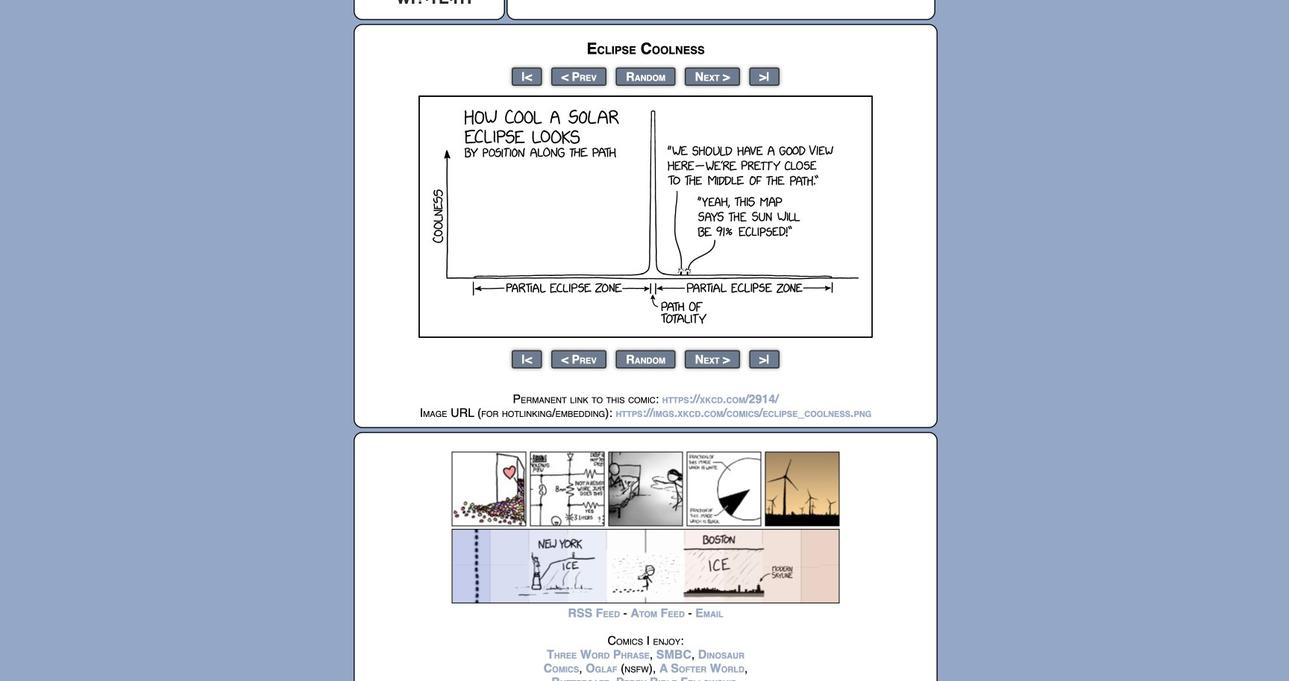 Task type: locate. For each thing, give the bounding box(es) containing it.
earth temperature timeline image
[[452, 529, 840, 604]]

selected comics image
[[452, 452, 840, 526]]

eclipse coolness image
[[419, 96, 873, 338]]



Task type: vqa. For each thing, say whether or not it's contained in the screenshot.
Selected Comics image
yes



